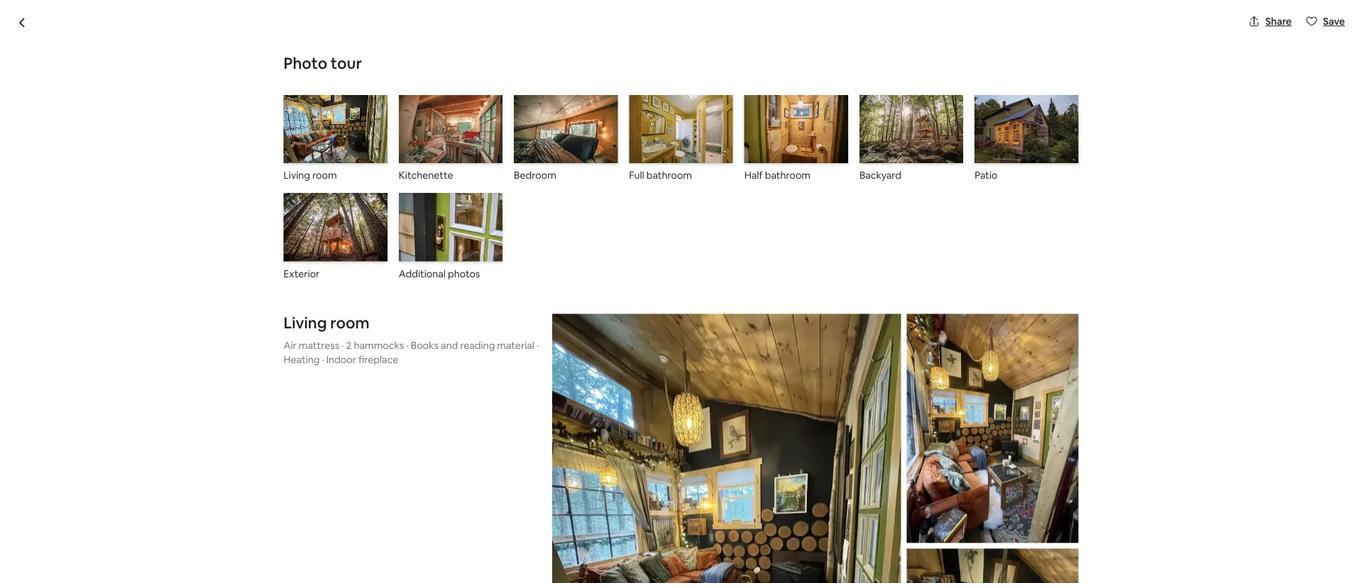Task type: vqa. For each thing, say whether or not it's contained in the screenshot.
in
yes



Task type: describe. For each thing, give the bounding box(es) containing it.
· up 12/29/2023
[[1001, 486, 1003, 498]]

photo tour dialog
[[0, 0, 1362, 584]]

show all photos button
[[949, 398, 1062, 423]]

tour
[[331, 53, 362, 73]]

woods
[[491, 72, 552, 96]]

full bathroom button
[[629, 95, 733, 182]]

full
[[629, 169, 644, 182]]

the
[[458, 72, 487, 96]]

room inside button
[[312, 169, 337, 182]]

kitchenette button
[[399, 95, 503, 182]]

· left 󰀃
[[385, 103, 388, 118]]

additional photos
[[399, 267, 480, 280]]

air
[[284, 339, 297, 352]]

0 vertical spatial 667
[[324, 103, 341, 116]]

superhost
[[406, 103, 453, 116]]

living room button
[[284, 95, 387, 182]]

0 horizontal spatial 4.98
[[296, 103, 316, 116]]

photos inside "button"
[[448, 267, 480, 280]]

2
[[346, 339, 352, 352]]

hardwick, vermont, united states button
[[467, 101, 626, 118]]

and
[[441, 339, 458, 352]]

all
[[1005, 404, 1015, 417]]

$1,466
[[831, 480, 879, 500]]

mattress
[[299, 339, 339, 352]]

2 hammocks
[[346, 339, 404, 352]]

exterior button
[[284, 193, 387, 280]]

additional photos button
[[399, 193, 503, 280]]

next
[[556, 72, 595, 96]]

kitchenette
[[399, 169, 453, 182]]

lovely treehouse in the woods next to stream
[[284, 72, 685, 96]]

heating
[[284, 353, 320, 366]]

1 vertical spatial reviews
[[1025, 486, 1060, 498]]

taxes
[[889, 501, 914, 514]]

1 horizontal spatial 667
[[1006, 486, 1023, 498]]

12/29/2023
[[955, 549, 1006, 562]]

stream
[[622, 72, 685, 96]]

save button inside photo tour dialog
[[1300, 9, 1351, 33]]

󰀃
[[393, 103, 399, 116]]

share button for save "button" inside photo tour dialog
[[1243, 9, 1298, 33]]

2 living from the top
[[284, 313, 327, 333]]

books and reading material
[[411, 339, 534, 352]]

reading
[[460, 339, 495, 352]]

· inside · hardwick, vermont, united states
[[459, 103, 461, 118]]

lovely treehouse in the woods next to stream image 3 image
[[687, 293, 880, 440]]

bathroom for half bathroom
[[765, 169, 811, 182]]

fireplace
[[358, 353, 398, 366]]

photo
[[284, 53, 327, 73]]

states
[[596, 103, 626, 116]]

additional
[[399, 267, 446, 280]]

save for save "button" inside photo tour dialog
[[1323, 15, 1345, 28]]

photos inside button
[[1017, 404, 1050, 417]]

bedroom button
[[514, 95, 618, 182]]

living room inside button
[[284, 169, 337, 182]]

1 horizontal spatial 4.98
[[979, 486, 999, 498]]

· hardwick, vermont, united states
[[459, 103, 626, 118]]



Task type: locate. For each thing, give the bounding box(es) containing it.
show
[[977, 404, 1003, 417]]

bathroom
[[646, 169, 692, 182], [765, 169, 811, 182]]

1 horizontal spatial bathroom
[[765, 169, 811, 182]]

0 vertical spatial save button
[[1300, 9, 1351, 33]]

welcome!




(photo by heather davis) image
[[399, 193, 503, 262], [399, 193, 503, 262]]

1 living from the top
[[284, 169, 310, 182]]

cozy and comfy full-sized bed in "the nest" sleeping loft



(photo by chris daniele) image
[[514, 95, 618, 163], [514, 95, 618, 163]]

bedroom
[[514, 169, 556, 182]]

·
[[319, 103, 321, 116], [385, 103, 388, 118], [459, 103, 461, 118], [1001, 486, 1003, 498]]

air mattress
[[284, 339, 339, 352]]

half
[[744, 169, 763, 182]]

before
[[856, 501, 887, 514]]

0 horizontal spatial save
[[1057, 104, 1079, 116]]

show all photos
[[977, 404, 1050, 417]]

667 reviews button
[[324, 102, 379, 116]]

exterior
[[284, 267, 320, 280]]

0 vertical spatial 4.98
[[296, 103, 316, 116]]

photos right all
[[1017, 404, 1050, 417]]

0 horizontal spatial photos
[[448, 267, 480, 280]]

half bathroom
[[744, 169, 811, 182]]

1 horizontal spatial share button
[[1243, 9, 1298, 33]]

4.98 · 667 reviews
[[296, 103, 379, 116], [979, 486, 1060, 498]]

0 vertical spatial share button
[[1243, 9, 1298, 33]]

living
[[284, 169, 310, 182], [284, 313, 327, 333]]

share button for bottom save "button"
[[976, 98, 1031, 122]]

material
[[497, 339, 534, 352]]

save inside photo tour dialog
[[1323, 15, 1345, 28]]

to
[[599, 72, 618, 96]]

share
[[1266, 15, 1292, 28], [999, 104, 1025, 116]]

0 horizontal spatial 667
[[324, 103, 341, 116]]

0 vertical spatial living
[[284, 169, 310, 182]]

0 vertical spatial living room
[[284, 169, 337, 182]]

1 vertical spatial save
[[1057, 104, 1079, 116]]

bathroom for full bathroom
[[646, 169, 692, 182]]

reviews
[[343, 103, 379, 116], [1025, 486, 1060, 498]]

· down lovely
[[319, 103, 321, 116]]

4.98
[[296, 103, 316, 116], [979, 486, 999, 498]]

living inside button
[[284, 169, 310, 182]]

12/24/2023
[[840, 549, 892, 562]]

share inside photo tour dialog
[[1266, 15, 1292, 28]]

living room image 1 image
[[284, 95, 387, 163], [284, 95, 387, 163], [552, 314, 901, 584], [552, 314, 901, 584]]

the treehouse bathroom provides a convenient composting toilet option and a few essentials such as sunscreen and band aids

(photo by chris daniele) image
[[744, 95, 848, 163], [744, 95, 848, 163]]

1 vertical spatial 4.98 · 667 reviews
[[979, 486, 1060, 498]]

0 vertical spatial reviews
[[343, 103, 379, 116]]

heather is a superhost. learn more about heather. image
[[708, 462, 747, 502], [708, 462, 747, 502]]

indoor
[[326, 353, 356, 366]]

$1,466 $1,341 total before taxes
[[831, 480, 927, 514]]

in
[[438, 72, 454, 96]]

1 vertical spatial living room
[[284, 313, 370, 333]]

1 horizontal spatial 4.98 · 667 reviews
[[979, 486, 1060, 498]]

united
[[562, 103, 594, 116]]

living room image 2 image
[[907, 314, 1079, 543], [907, 314, 1079, 543]]

the porch you enter to use the house bathroom 



(photo by chris daniele) image
[[975, 95, 1079, 163], [975, 95, 1079, 163]]

1 horizontal spatial save
[[1323, 15, 1345, 28]]

the mini kitchen in the treehouse 




(photo by chris daniele) image
[[399, 95, 503, 163], [399, 95, 503, 163], [886, 293, 1079, 440]]

1 vertical spatial 667
[[1006, 486, 1023, 498]]

backyard button
[[860, 95, 963, 182]]

photos
[[448, 267, 480, 280], [1017, 404, 1050, 417]]

indoor fireplace
[[326, 353, 398, 366]]

0 horizontal spatial 4.98 · 667 reviews
[[296, 103, 379, 116]]

0 horizontal spatial bathroom
[[646, 169, 692, 182]]

$1,341
[[882, 480, 927, 500]]

1 vertical spatial living
[[284, 313, 327, 333]]

full bathroom
[[629, 169, 692, 182]]

books
[[411, 339, 439, 352]]

room up 2
[[330, 313, 370, 333]]

save button
[[1300, 9, 1351, 33], [1034, 98, 1084, 122]]

save
[[1323, 15, 1345, 28], [1057, 104, 1079, 116]]

bathroom right half
[[765, 169, 811, 182]]

0 vertical spatial save
[[1323, 15, 1345, 28]]

treehouse
[[343, 72, 435, 96]]

0 horizontal spatial share
[[999, 104, 1025, 116]]

4.98 up 12/29/2023
[[979, 486, 999, 498]]

lovely
[[284, 72, 339, 96]]

0 vertical spatial room
[[312, 169, 337, 182]]

vermont,
[[516, 103, 560, 116]]

bathroom right full
[[646, 169, 692, 182]]

dramatic view of the treehouse from the stream



(photo by chris daniele) image
[[860, 95, 963, 163], [860, 95, 963, 163], [284, 135, 681, 440]]

1 living room from the top
[[284, 169, 337, 182]]

hammocks
[[354, 339, 404, 352]]

· down the
[[459, 103, 461, 118]]

save for bottom save "button"
[[1057, 104, 1079, 116]]

share button
[[1243, 9, 1298, 33], [976, 98, 1031, 122]]

0 horizontal spatial save button
[[1034, 98, 1084, 122]]

living room up exterior button
[[284, 169, 337, 182]]

0 vertical spatial share
[[1266, 15, 1292, 28]]

1 bathroom from the left
[[646, 169, 692, 182]]

None search field
[[556, 11, 806, 45]]

667
[[324, 103, 341, 116], [1006, 486, 1023, 498]]

living room up 'mattress'
[[284, 313, 370, 333]]

patio
[[975, 169, 998, 182]]

1 horizontal spatial share
[[1266, 15, 1292, 28]]

total
[[831, 501, 854, 514]]

1 vertical spatial share
[[999, 104, 1025, 116]]

0 horizontal spatial reviews
[[343, 103, 379, 116]]

4.98 down lovely
[[296, 103, 316, 116]]

1 vertical spatial share button
[[976, 98, 1031, 122]]

1 horizontal spatial reviews
[[1025, 486, 1060, 498]]

living room image 3 image
[[907, 549, 1079, 584], [907, 549, 1079, 584]]

1 horizontal spatial save button
[[1300, 9, 1351, 33]]

1 vertical spatial room
[[330, 313, 370, 333]]

hardwick,
[[467, 103, 514, 116]]

patio button
[[975, 95, 1079, 182]]

1 vertical spatial photos
[[1017, 404, 1050, 417]]

1 horizontal spatial photos
[[1017, 404, 1050, 417]]

half bathroom button
[[744, 95, 848, 182]]

photo tour
[[284, 53, 362, 73]]

lovely treehouse in the woods next to stream image 4 image
[[886, 135, 1079, 287]]

2 bathroom from the left
[[765, 169, 811, 182]]

2 living room from the top
[[284, 313, 370, 333]]

the full bathroom available to you in the house



(photo by chris daniele) image
[[629, 95, 733, 163], [629, 95, 733, 163]]

0 vertical spatial 4.98 · 667 reviews
[[296, 103, 379, 116]]

1 vertical spatial save button
[[1034, 98, 1084, 122]]

0 horizontal spatial share button
[[976, 98, 1031, 122]]

backyard
[[860, 169, 902, 182]]

1 vertical spatial 4.98
[[979, 486, 999, 498]]

room up exterior button
[[312, 169, 337, 182]]

0 vertical spatial photos
[[448, 267, 480, 280]]

room
[[312, 169, 337, 182], [330, 313, 370, 333]]

photo by @dirtandglass image
[[687, 135, 880, 287], [284, 193, 387, 262], [284, 193, 387, 262]]

living room
[[284, 169, 337, 182], [284, 313, 370, 333]]

photos right additional at the top left of page
[[448, 267, 480, 280]]



